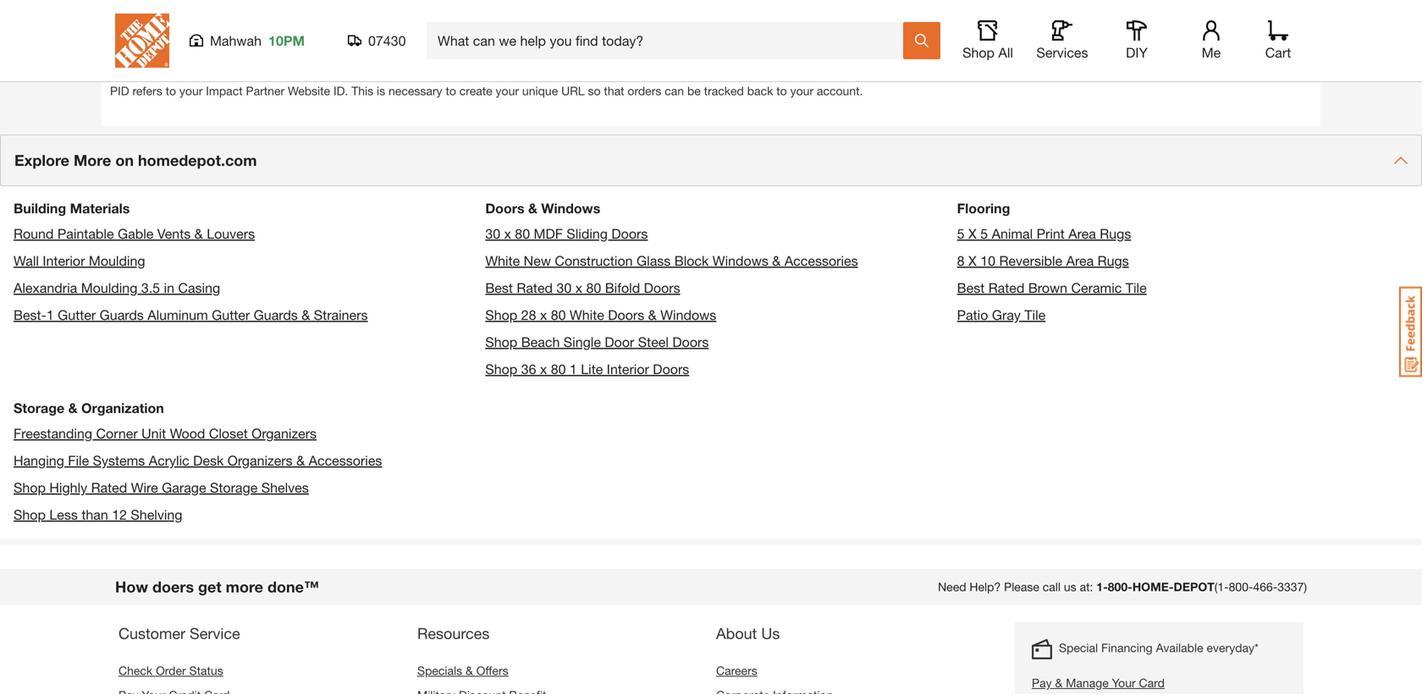 Task type: describe. For each thing, give the bounding box(es) containing it.
back
[[747, 84, 773, 98]]

mahwah 10pm
[[210, 33, 305, 49]]

all
[[999, 44, 1013, 61]]

2 your from the left
[[496, 84, 519, 98]]

careers
[[716, 664, 758, 678]]

1 vertical spatial moulding
[[81, 280, 137, 296]]

80 left "mdf" at the top
[[515, 226, 530, 242]]

is
[[146, 66, 157, 80]]

1 your from the left
[[179, 84, 203, 98]]

What can we help you find today? search field
[[438, 23, 903, 58]]

depot
[[1174, 580, 1215, 594]]

8 x 10 reversible area rugs link
[[957, 253, 1129, 269]]

5 x 5 animal print area rugs
[[957, 226, 1132, 242]]

x for 10
[[969, 253, 977, 269]]

hanging
[[14, 452, 64, 469]]

1 guards from the left
[[100, 307, 144, 323]]

2 gutter from the left
[[212, 307, 250, 323]]

8
[[957, 253, 965, 269]]

manage
[[1066, 676, 1109, 690]]

mahwah
[[210, 33, 262, 49]]

2 5 from the left
[[981, 226, 988, 242]]

shop all button
[[961, 20, 1015, 61]]

explore
[[14, 151, 69, 169]]

available
[[1156, 641, 1204, 655]]

can
[[184, 13, 208, 27]]

shelving
[[131, 507, 182, 523]]

specials
[[417, 664, 462, 678]]

refers
[[132, 84, 162, 98]]

account.
[[817, 84, 863, 98]]

x left "mdf" at the top
[[504, 226, 511, 242]]

about us
[[716, 624, 780, 643]]

special
[[1059, 641, 1098, 655]]

home-
[[1133, 580, 1174, 594]]

1 vertical spatial windows
[[713, 253, 769, 269]]

lite
[[581, 361, 603, 377]]

me
[[1202, 44, 1221, 61]]

us
[[1064, 580, 1077, 594]]

what
[[110, 66, 143, 80]]

best rated 30 x 80 bifold doors
[[485, 280, 680, 296]]

1 vertical spatial area
[[1066, 253, 1094, 269]]

often
[[142, 13, 180, 27]]

impact inside how often can i run reports? reports are available 24 hours a day by logging into impact
[[388, 30, 425, 44]]

print
[[1037, 226, 1065, 242]]

url
[[561, 84, 585, 98]]

about
[[716, 624, 757, 643]]

alexandria moulding 3.5 in casing
[[14, 280, 220, 296]]

reversible
[[1000, 253, 1063, 269]]

shelves
[[261, 480, 309, 496]]

shop for shop 36 x 80 1 lite interior doors
[[485, 361, 518, 377]]

0 vertical spatial interior
[[43, 253, 85, 269]]

wood
[[170, 425, 205, 441]]

check
[[119, 664, 153, 678]]

1 5 from the left
[[957, 226, 965, 242]]

necessary
[[389, 84, 442, 98]]

shop highly rated wire garage storage shelves link
[[14, 480, 309, 496]]

1 800- from the left
[[1108, 580, 1133, 594]]

0 vertical spatial moulding
[[89, 253, 145, 269]]

available
[[175, 30, 221, 44]]

hours
[[241, 30, 271, 44]]

doors up new
[[485, 200, 525, 216]]

pay
[[1032, 676, 1052, 690]]

patio gray tile
[[957, 307, 1046, 323]]

so
[[588, 84, 601, 98]]

pid?
[[171, 66, 197, 80]]

1 gutter from the left
[[58, 307, 96, 323]]

how often can i run reports? reports are available 24 hours a day by logging into impact
[[110, 13, 425, 44]]

2 guards from the left
[[254, 307, 298, 323]]

36
[[521, 361, 536, 377]]

construction
[[555, 253, 633, 269]]

offers
[[476, 664, 509, 678]]

07430 button
[[348, 32, 406, 49]]

that
[[604, 84, 624, 98]]

bifold
[[605, 280, 640, 296]]

ceramic
[[1072, 280, 1122, 296]]

specials & offers link
[[417, 664, 509, 678]]

casing
[[178, 280, 220, 296]]

doers
[[152, 578, 194, 596]]

at:
[[1080, 580, 1093, 594]]

round
[[14, 226, 54, 242]]

0 horizontal spatial rated
[[91, 480, 127, 496]]

3 to from the left
[[777, 84, 787, 98]]

paintable
[[57, 226, 114, 242]]

check order status link
[[119, 664, 223, 678]]

best for best rated 30 x 80 bifold doors
[[485, 280, 513, 296]]

resources
[[417, 624, 490, 643]]

more
[[226, 578, 263, 596]]

shop less than 12 shelving
[[14, 507, 182, 523]]

how
[[110, 13, 139, 27]]

1 vertical spatial 1
[[570, 361, 577, 377]]

louvers
[[207, 226, 255, 242]]

best for best rated brown ceramic tile
[[957, 280, 985, 296]]

shop beach single door steel doors link
[[485, 334, 709, 350]]

materials
[[70, 200, 130, 216]]

customer service
[[119, 624, 240, 643]]

file
[[68, 452, 89, 469]]

a
[[160, 66, 168, 80]]

1 vertical spatial interior
[[607, 361, 649, 377]]

call
[[1043, 580, 1061, 594]]

check order status
[[119, 664, 223, 678]]

reports
[[110, 30, 152, 44]]

12
[[112, 507, 127, 523]]

website
[[288, 84, 330, 98]]

desk
[[193, 452, 224, 469]]

best-
[[14, 307, 46, 323]]

accessories for white new construction glass block windows & accessories
[[785, 253, 858, 269]]

0 vertical spatial windows
[[541, 200, 601, 216]]

impact inside what is a pid? pid refers to your impact partner website id. this is necessary to create your unique url so that orders can be tracked back to your account.
[[206, 84, 243, 98]]

doors right the steel
[[673, 334, 709, 350]]



Task type: locate. For each thing, give the bounding box(es) containing it.
30 x 80 mdf sliding doors
[[485, 226, 648, 242]]

than
[[82, 507, 108, 523]]

80 right 28
[[551, 307, 566, 323]]

white left new
[[485, 253, 520, 269]]

rated for 28
[[517, 280, 553, 296]]

area right print in the top of the page
[[1069, 226, 1096, 242]]

800- right at:
[[1108, 580, 1133, 594]]

beach
[[521, 334, 560, 350]]

your
[[1112, 676, 1136, 690]]

1 vertical spatial impact
[[206, 84, 243, 98]]

highly
[[49, 480, 87, 496]]

freestanding corner unit wood closet organizers link
[[14, 425, 317, 441]]

moulding down wall interior moulding
[[81, 280, 137, 296]]

1 horizontal spatial your
[[496, 84, 519, 98]]

x down flooring
[[969, 226, 977, 242]]

organizers for closet
[[252, 425, 317, 441]]

gutter down the alexandria
[[58, 307, 96, 323]]

to right the back
[[777, 84, 787, 98]]

windows up the steel
[[661, 307, 717, 323]]

homedepot.com
[[138, 151, 257, 169]]

24
[[225, 30, 238, 44]]

doors down bifold
[[608, 307, 645, 323]]

organizers
[[252, 425, 317, 441], [228, 452, 293, 469]]

i
[[212, 13, 215, 27]]

gutter down casing
[[212, 307, 250, 323]]

0 horizontal spatial 5
[[957, 226, 965, 242]]

in
[[164, 280, 174, 296]]

windows right block
[[713, 253, 769, 269]]

1 horizontal spatial storage
[[210, 480, 258, 496]]

hanging file systems acrylic desk organizers & accessories
[[14, 452, 382, 469]]

us
[[761, 624, 780, 643]]

0 horizontal spatial 1
[[46, 307, 54, 323]]

doors up glass
[[612, 226, 648, 242]]

doors
[[485, 200, 525, 216], [612, 226, 648, 242], [644, 280, 680, 296], [608, 307, 645, 323], [673, 334, 709, 350], [653, 361, 689, 377]]

wall interior moulding link
[[14, 253, 145, 269]]

0 vertical spatial area
[[1069, 226, 1096, 242]]

30 down construction
[[557, 280, 572, 296]]

are
[[155, 30, 172, 44]]

0 horizontal spatial guards
[[100, 307, 144, 323]]

into
[[365, 30, 385, 44]]

x right 36
[[540, 361, 547, 377]]

2 horizontal spatial to
[[777, 84, 787, 98]]

2 best from the left
[[957, 280, 985, 296]]

1 vertical spatial x
[[969, 253, 977, 269]]

10pm
[[268, 33, 305, 49]]

aluminum
[[148, 307, 208, 323]]

0 horizontal spatial accessories
[[309, 452, 382, 469]]

0 horizontal spatial 800-
[[1108, 580, 1133, 594]]

get
[[198, 578, 222, 596]]

1 vertical spatial tile
[[1025, 307, 1046, 323]]

best rated 30 x 80 bifold doors link
[[485, 280, 680, 296]]

0 horizontal spatial your
[[179, 84, 203, 98]]

create
[[460, 84, 493, 98]]

1 to from the left
[[166, 84, 176, 98]]

rated
[[517, 280, 553, 296], [989, 280, 1025, 296], [91, 480, 127, 496]]

shop for shop beach single door steel doors
[[485, 334, 518, 350]]

1 vertical spatial organizers
[[228, 452, 293, 469]]

2 x from the top
[[969, 253, 977, 269]]

1-
[[1097, 580, 1108, 594]]

feedback link image
[[1400, 286, 1422, 378]]

0 horizontal spatial tile
[[1025, 307, 1046, 323]]

5 down flooring
[[981, 226, 988, 242]]

8 x 10 reversible area rugs
[[957, 253, 1129, 269]]

5 x 5 animal print area rugs link
[[957, 226, 1132, 242]]

1 vertical spatial rugs
[[1098, 253, 1129, 269]]

shop left 36
[[485, 361, 518, 377]]

diy
[[1126, 44, 1148, 61]]

round paintable gable vents & louvers link
[[14, 226, 255, 242]]

0 vertical spatial 1
[[46, 307, 54, 323]]

garage
[[162, 480, 206, 496]]

30 left "mdf" at the top
[[485, 226, 501, 242]]

1 horizontal spatial rated
[[517, 280, 553, 296]]

shop all
[[963, 44, 1013, 61]]

80 right 36
[[551, 361, 566, 377]]

rated down systems at the left of page
[[91, 480, 127, 496]]

your down pid?
[[179, 84, 203, 98]]

please
[[1004, 580, 1040, 594]]

800- right depot
[[1229, 580, 1254, 594]]

building
[[14, 200, 66, 216]]

tile right ceramic
[[1126, 280, 1147, 296]]

tile right gray
[[1025, 307, 1046, 323]]

day
[[284, 30, 303, 44]]

shop left all
[[963, 44, 995, 61]]

interior down door
[[607, 361, 649, 377]]

1 x from the top
[[969, 226, 977, 242]]

shop down hanging
[[14, 480, 46, 496]]

28
[[521, 307, 536, 323]]

1 best from the left
[[485, 280, 513, 296]]

1 horizontal spatial white
[[570, 307, 604, 323]]

3.5
[[141, 280, 160, 296]]

organizers for desk
[[228, 452, 293, 469]]

your
[[179, 84, 203, 98], [496, 84, 519, 98], [790, 84, 814, 98]]

1 vertical spatial storage
[[210, 480, 258, 496]]

x down construction
[[576, 280, 583, 296]]

0 horizontal spatial white
[[485, 253, 520, 269]]

1 horizontal spatial tile
[[1126, 280, 1147, 296]]

storage
[[14, 400, 64, 416], [210, 480, 258, 496]]

round paintable gable vents & louvers
[[14, 226, 255, 242]]

shop left beach
[[485, 334, 518, 350]]

gray
[[992, 307, 1021, 323]]

shop less than 12 shelving link
[[14, 507, 182, 523]]

guards left strainers
[[254, 307, 298, 323]]

2 horizontal spatial rated
[[989, 280, 1025, 296]]

your right create
[[496, 84, 519, 98]]

careers link
[[716, 664, 758, 678]]

1 vertical spatial 30
[[557, 280, 572, 296]]

to left create
[[446, 84, 456, 98]]

wall
[[14, 253, 39, 269]]

0 vertical spatial white
[[485, 253, 520, 269]]

white
[[485, 253, 520, 269], [570, 307, 604, 323]]

mdf
[[534, 226, 563, 242]]

area up ceramic
[[1066, 253, 1094, 269]]

0 vertical spatial accessories
[[785, 253, 858, 269]]

the home depot logo image
[[115, 14, 169, 68]]

storage up freestanding
[[14, 400, 64, 416]]

brown
[[1029, 280, 1068, 296]]

0 horizontal spatial gutter
[[58, 307, 96, 323]]

unit
[[142, 425, 166, 441]]

shop left 28
[[485, 307, 518, 323]]

gutter
[[58, 307, 96, 323], [212, 307, 250, 323]]

windows up 30 x 80 mdf sliding doors link
[[541, 200, 601, 216]]

0 horizontal spatial to
[[166, 84, 176, 98]]

x right 28
[[540, 307, 547, 323]]

white down best rated 30 x 80 bifold doors link
[[570, 307, 604, 323]]

1 horizontal spatial interior
[[607, 361, 649, 377]]

patio gray tile link
[[957, 307, 1046, 323]]

0 vertical spatial organizers
[[252, 425, 317, 441]]

2 horizontal spatial your
[[790, 84, 814, 98]]

1 horizontal spatial to
[[446, 84, 456, 98]]

1 down the alexandria
[[46, 307, 54, 323]]

your left account.
[[790, 84, 814, 98]]

diy button
[[1110, 20, 1164, 61]]

freestanding corner unit wood closet organizers
[[14, 425, 317, 441]]

1 horizontal spatial best
[[957, 280, 985, 296]]

x for 5
[[969, 226, 977, 242]]

1 vertical spatial accessories
[[309, 452, 382, 469]]

wall interior moulding
[[14, 253, 145, 269]]

storage down desk
[[210, 480, 258, 496]]

services button
[[1036, 20, 1090, 61]]

impact left partner
[[206, 84, 243, 98]]

impact
[[388, 30, 425, 44], [206, 84, 243, 98]]

freestanding
[[14, 425, 92, 441]]

best-1 gutter guards aluminum gutter guards & strainers link
[[14, 307, 368, 323]]

guards down alexandria moulding 3.5 in casing link in the left top of the page
[[100, 307, 144, 323]]

logging
[[323, 30, 362, 44]]

1 horizontal spatial 800-
[[1229, 580, 1254, 594]]

1 horizontal spatial 5
[[981, 226, 988, 242]]

doors down glass
[[644, 280, 680, 296]]

reports?
[[247, 13, 308, 27]]

shop for shop 28 x 80 white doors & windows
[[485, 307, 518, 323]]

moulding up alexandria moulding 3.5 in casing link in the left top of the page
[[89, 253, 145, 269]]

wire
[[131, 480, 158, 496]]

x
[[969, 226, 977, 242], [969, 253, 977, 269]]

0 horizontal spatial best
[[485, 280, 513, 296]]

5 up 8
[[957, 226, 965, 242]]

2 vertical spatial windows
[[661, 307, 717, 323]]

best-1 gutter guards aluminum gutter guards & strainers
[[14, 307, 368, 323]]

vents
[[157, 226, 191, 242]]

0 horizontal spatial impact
[[206, 84, 243, 98]]

2 to from the left
[[446, 84, 456, 98]]

1 horizontal spatial 1
[[570, 361, 577, 377]]

rated for gray
[[989, 280, 1025, 296]]

1 left lite
[[570, 361, 577, 377]]

interior up the alexandria
[[43, 253, 85, 269]]

acrylic
[[149, 452, 189, 469]]

block
[[675, 253, 709, 269]]

0 vertical spatial impact
[[388, 30, 425, 44]]

1 horizontal spatial 30
[[557, 280, 572, 296]]

1 horizontal spatial accessories
[[785, 253, 858, 269]]

partner
[[246, 84, 285, 98]]

0 vertical spatial 30
[[485, 226, 501, 242]]

to down a
[[166, 84, 176, 98]]

1 horizontal spatial guards
[[254, 307, 298, 323]]

what is a pid? pid refers to your impact partner website id. this is necessary to create your unique url so that orders can be tracked back to your account.
[[110, 66, 863, 98]]

shop left the less
[[14, 507, 46, 523]]

doors down the steel
[[653, 361, 689, 377]]

alexandria
[[14, 280, 77, 296]]

best
[[485, 280, 513, 296], [957, 280, 985, 296]]

by
[[307, 30, 320, 44]]

shop for shop highly rated wire garage storage shelves
[[14, 480, 46, 496]]

0 vertical spatial storage
[[14, 400, 64, 416]]

financing
[[1102, 641, 1153, 655]]

0 vertical spatial tile
[[1126, 280, 1147, 296]]

special financing available everyday*
[[1059, 641, 1259, 655]]

white new construction glass block windows & accessories link
[[485, 253, 858, 269]]

80 down construction
[[586, 280, 601, 296]]

organization
[[81, 400, 164, 416]]

shop for shop less than 12 shelving
[[14, 507, 46, 523]]

x right 8
[[969, 253, 977, 269]]

1 vertical spatial white
[[570, 307, 604, 323]]

single
[[564, 334, 601, 350]]

0 horizontal spatial interior
[[43, 253, 85, 269]]

shop for shop all
[[963, 44, 995, 61]]

0 horizontal spatial storage
[[14, 400, 64, 416]]

a
[[274, 30, 281, 44]]

accessories for hanging file systems acrylic desk organizers & accessories
[[309, 452, 382, 469]]

shop inside button
[[963, 44, 995, 61]]

need
[[938, 580, 967, 594]]

rated up gray
[[989, 280, 1025, 296]]

1 horizontal spatial gutter
[[212, 307, 250, 323]]

1 horizontal spatial impact
[[388, 30, 425, 44]]

5
[[957, 226, 965, 242], [981, 226, 988, 242]]

0 vertical spatial x
[[969, 226, 977, 242]]

2 800- from the left
[[1229, 580, 1254, 594]]

3 your from the left
[[790, 84, 814, 98]]

0 horizontal spatial 30
[[485, 226, 501, 242]]

new
[[524, 253, 551, 269]]

impact right the "into"
[[388, 30, 425, 44]]

pid
[[110, 84, 129, 98]]

0 vertical spatial rugs
[[1100, 226, 1132, 242]]

& inside pay & manage your card link
[[1055, 676, 1063, 690]]

doors & windows
[[485, 200, 601, 216]]

alexandria moulding 3.5 in casing link
[[14, 280, 220, 296]]

id.
[[334, 84, 348, 98]]

customer
[[119, 624, 185, 643]]

animal
[[992, 226, 1033, 242]]

rated down new
[[517, 280, 553, 296]]



Task type: vqa. For each thing, say whether or not it's contained in the screenshot.
ABOUT US at right bottom
yes



